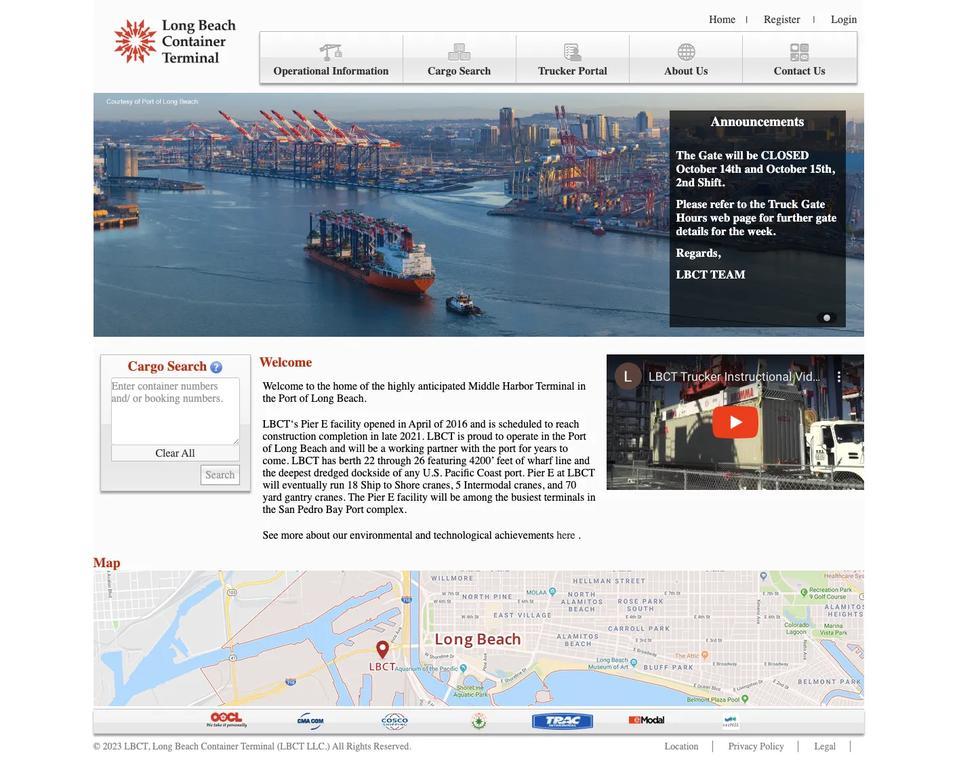 Task type: locate. For each thing, give the bounding box(es) containing it.
and up dredged
[[330, 443, 346, 455]]

1 vertical spatial terminal
[[241, 741, 275, 753]]

for right 'details'
[[712, 224, 726, 238]]

location
[[665, 741, 699, 753]]

harbor
[[503, 380, 533, 393]]

terminal right harbor
[[536, 380, 575, 393]]

in up reach
[[578, 380, 586, 393]]

pier right the port.
[[528, 467, 545, 479]]

0 vertical spatial cargo search
[[428, 65, 491, 77]]

to left home
[[306, 380, 315, 393]]

1 vertical spatial welcome
[[263, 380, 303, 393]]

information
[[332, 65, 389, 77]]

1 vertical spatial search
[[167, 359, 207, 374]]

1 horizontal spatial terminal
[[536, 380, 575, 393]]

0 vertical spatial beach
[[300, 443, 327, 455]]

0 vertical spatial cargo
[[428, 65, 457, 77]]

berth
[[339, 455, 361, 467]]

terminal left (lbct
[[241, 741, 275, 753]]

pier right lbct's
[[301, 418, 318, 431]]

1 horizontal spatial october
[[767, 162, 807, 176]]

all
[[181, 447, 195, 459], [332, 741, 344, 753]]

to right years
[[560, 443, 568, 455]]

1 october from the left
[[676, 162, 717, 176]]

is left scheduled
[[489, 418, 496, 431]]

pier down dockside
[[368, 492, 385, 504]]

1 horizontal spatial pier
[[368, 492, 385, 504]]

e up has
[[321, 418, 328, 431]]

cranes, left 5
[[423, 479, 453, 492]]

0 horizontal spatial is
[[457, 431, 465, 443]]

welcome for welcome
[[259, 355, 312, 370]]

pedro
[[298, 504, 323, 516]]

1 us from the left
[[696, 65, 708, 77]]

legal
[[815, 741, 836, 753]]

1 vertical spatial pier
[[528, 467, 545, 479]]

1 horizontal spatial the
[[676, 148, 696, 162]]

long left beach.
[[311, 393, 334, 405]]

0 vertical spatial port
[[279, 393, 297, 405]]

0 vertical spatial be
[[747, 148, 758, 162]]

construction
[[263, 431, 316, 443]]

here
[[557, 530, 575, 542]]

0 horizontal spatial gate
[[699, 148, 723, 162]]

october
[[676, 162, 717, 176], [767, 162, 807, 176]]

of right feet
[[516, 455, 525, 467]]

15th,
[[810, 162, 835, 176]]

welcome
[[259, 355, 312, 370], [263, 380, 303, 393]]

0 horizontal spatial october
[[676, 162, 717, 176]]

2 vertical spatial e
[[388, 492, 395, 504]]

location link
[[665, 741, 699, 753]]

0 horizontal spatial pier
[[301, 418, 318, 431]]

port up line
[[568, 431, 586, 443]]

cranes,
[[423, 479, 453, 492], [514, 479, 545, 492]]

middle
[[469, 380, 500, 393]]

gate right truck
[[802, 197, 825, 211]]

lbct up featuring
[[427, 431, 455, 443]]

be left the a in the left of the page
[[368, 443, 378, 455]]

a
[[381, 443, 386, 455]]

for right port in the bottom right of the page
[[519, 443, 531, 455]]

1 horizontal spatial e
[[388, 492, 395, 504]]

environmental
[[350, 530, 413, 542]]

u.s.
[[423, 467, 442, 479]]

all inside button
[[181, 447, 195, 459]]

beach up dredged
[[300, 443, 327, 455]]

and left 70
[[547, 479, 563, 492]]

to right 'refer'
[[737, 197, 747, 211]]

2 horizontal spatial long
[[311, 393, 334, 405]]

0 horizontal spatial e
[[321, 418, 328, 431]]

cargo
[[428, 65, 457, 77], [128, 359, 164, 374]]

will left 5
[[431, 492, 448, 504]]

in right late on the left
[[398, 418, 406, 431]]

the up line
[[552, 431, 566, 443]]

about us link
[[630, 35, 743, 83]]

the up lbct's
[[263, 393, 276, 405]]

1 cranes, from the left
[[423, 479, 453, 492]]

1 horizontal spatial for
[[712, 224, 726, 238]]

register
[[764, 14, 800, 26]]

featuring
[[428, 455, 467, 467]]

1 vertical spatial long
[[274, 443, 297, 455]]

0 horizontal spatial terminal
[[241, 741, 275, 753]]

2 vertical spatial long
[[152, 741, 173, 753]]

us right the contact
[[814, 65, 826, 77]]

for
[[760, 211, 774, 224], [712, 224, 726, 238], [519, 443, 531, 455]]

the left home
[[317, 380, 331, 393]]

lbct,
[[124, 741, 150, 753]]

be left among
[[450, 492, 460, 504]]

us right about
[[696, 65, 708, 77]]

0 vertical spatial terminal
[[536, 380, 575, 393]]

0 horizontal spatial beach
[[175, 741, 199, 753]]

1 horizontal spatial |
[[813, 14, 815, 26]]

for right page
[[760, 211, 774, 224]]

0 vertical spatial welcome
[[259, 355, 312, 370]]

map
[[93, 555, 120, 571]]

port inside welcome to the home of the highly anticipated middle harbor terminal in the port of long beach.
[[279, 393, 297, 405]]

0 horizontal spatial cargo search
[[128, 359, 207, 374]]

login
[[831, 14, 857, 26]]

1 vertical spatial port
[[568, 431, 586, 443]]

26
[[414, 455, 425, 467]]

for inside lbct's pier e facility opened in april of 2016 and is scheduled to reach construction completion in late 2021.  lbct is proud to operate in the port of long beach and will be a working partner with the port for years to come.  lbct has berth 22 through 26 featuring 4200' feet of wharf line and the deepest dredged dockside of any u.s. pacific coast port. pier e at lbct will eventually run 18 ship to shore cranes, 5 intermodal cranes, and 70 yard gantry cranes. the pier e facility will be among the busiest terminals in the san pedro bay port complex.
[[519, 443, 531, 455]]

0 horizontal spatial long
[[152, 741, 173, 753]]

operational information
[[274, 65, 389, 77]]

home
[[709, 14, 736, 26]]

us for about us
[[696, 65, 708, 77]]

of right home
[[360, 380, 369, 393]]

0 horizontal spatial |
[[746, 14, 748, 26]]

None submit
[[201, 465, 240, 485]]

contact us
[[774, 65, 826, 77]]

the right 'run'
[[348, 492, 365, 504]]

lbct left has
[[292, 455, 319, 467]]

1 horizontal spatial port
[[346, 504, 364, 516]]

be inside "the gate will be closed october 14th and october 15th, 2nd shift."
[[747, 148, 758, 162]]

1 horizontal spatial us
[[814, 65, 826, 77]]

policy
[[760, 741, 785, 753]]

welcome to the home of the highly anticipated middle harbor terminal in the port of long beach.
[[263, 380, 586, 405]]

opened
[[364, 418, 395, 431]]

1 horizontal spatial all
[[332, 741, 344, 753]]

2 vertical spatial be
[[450, 492, 460, 504]]

be left closed
[[747, 148, 758, 162]]

week.
[[748, 224, 776, 238]]

port
[[279, 393, 297, 405], [568, 431, 586, 443], [346, 504, 364, 516]]

will inside "the gate will be closed october 14th and october 15th, 2nd shift."
[[726, 148, 744, 162]]

april
[[409, 418, 431, 431]]

long down lbct's
[[274, 443, 297, 455]]

bay
[[326, 504, 343, 516]]

welcome for welcome to the home of the highly anticipated middle harbor terminal in the port of long beach.
[[263, 380, 303, 393]]

the left truck
[[750, 197, 766, 211]]

1 vertical spatial gate
[[802, 197, 825, 211]]

port up lbct's
[[279, 393, 297, 405]]

is left proud
[[457, 431, 465, 443]]

0 horizontal spatial the
[[348, 492, 365, 504]]

and right 2016
[[470, 418, 486, 431]]

facility down beach.
[[331, 418, 361, 431]]

2 vertical spatial port
[[346, 504, 364, 516]]

0 horizontal spatial for
[[519, 443, 531, 455]]

container
[[201, 741, 238, 753]]

1 horizontal spatial be
[[450, 492, 460, 504]]

2 vertical spatial pier
[[368, 492, 385, 504]]

1 horizontal spatial long
[[274, 443, 297, 455]]

1 horizontal spatial gate
[[802, 197, 825, 211]]

0 vertical spatial gate
[[699, 148, 723, 162]]

| right home link
[[746, 14, 748, 26]]

and right line
[[574, 455, 590, 467]]

please refer to the truck gate hours web page for further gate details for the week.
[[676, 197, 837, 238]]

search
[[460, 65, 491, 77], [167, 359, 207, 374]]

of left 2016
[[434, 418, 443, 431]]

search inside menu bar
[[460, 65, 491, 77]]

closed
[[761, 148, 809, 162]]

gate up shift.
[[699, 148, 723, 162]]

deepest
[[279, 467, 311, 479]]

menu bar containing operational information
[[259, 31, 857, 83]]

0 vertical spatial all
[[181, 447, 195, 459]]

port right bay
[[346, 504, 364, 516]]

1 vertical spatial e
[[548, 467, 554, 479]]

of
[[360, 380, 369, 393], [300, 393, 309, 405], [434, 418, 443, 431], [263, 443, 272, 455], [516, 455, 525, 467], [393, 467, 402, 479]]

has
[[322, 455, 336, 467]]

the left port in the bottom right of the page
[[483, 443, 496, 455]]

port.
[[505, 467, 525, 479]]

cargo search inside menu bar
[[428, 65, 491, 77]]

facility down any
[[397, 492, 428, 504]]

0 horizontal spatial cargo
[[128, 359, 164, 374]]

e
[[321, 418, 328, 431], [548, 467, 554, 479], [388, 492, 395, 504]]

0 horizontal spatial us
[[696, 65, 708, 77]]

e left at
[[548, 467, 554, 479]]

about
[[306, 530, 330, 542]]

2 horizontal spatial be
[[747, 148, 758, 162]]

2016
[[446, 418, 468, 431]]

0 vertical spatial the
[[676, 148, 696, 162]]

ship
[[361, 479, 381, 492]]

the up the 2nd
[[676, 148, 696, 162]]

highly
[[388, 380, 416, 393]]

busiest
[[511, 492, 542, 504]]

in right 70
[[587, 492, 596, 504]]

1 horizontal spatial cargo
[[428, 65, 457, 77]]

will down announcements
[[726, 148, 744, 162]]

the
[[750, 197, 766, 211], [729, 224, 745, 238], [317, 380, 331, 393], [372, 380, 385, 393], [263, 393, 276, 405], [552, 431, 566, 443], [483, 443, 496, 455], [263, 467, 276, 479], [495, 492, 509, 504], [263, 504, 276, 516]]

october up truck
[[767, 162, 807, 176]]

cranes.
[[315, 492, 346, 504]]

0 horizontal spatial search
[[167, 359, 207, 374]]

clear
[[156, 447, 179, 459]]

2 us from the left
[[814, 65, 826, 77]]

cranes, down 'wharf'
[[514, 479, 545, 492]]

0 vertical spatial facility
[[331, 418, 361, 431]]

terminal
[[536, 380, 575, 393], [241, 741, 275, 753]]

team
[[711, 268, 746, 281]]

0 horizontal spatial all
[[181, 447, 195, 459]]

us for contact us
[[814, 65, 826, 77]]

gate
[[699, 148, 723, 162], [802, 197, 825, 211]]

0 vertical spatial search
[[460, 65, 491, 77]]

long inside welcome to the home of the highly anticipated middle harbor terminal in the port of long beach.
[[311, 393, 334, 405]]

the gate will be closed october 14th and october 15th, 2nd shift.
[[676, 148, 835, 189]]

1 horizontal spatial search
[[460, 65, 491, 77]]

anticipated
[[418, 380, 466, 393]]

at
[[557, 467, 565, 479]]

beach.
[[337, 393, 367, 405]]

gate inside "the gate will be closed october 14th and october 15th, 2nd shift."
[[699, 148, 723, 162]]

|
[[746, 14, 748, 26], [813, 14, 815, 26]]

in
[[578, 380, 586, 393], [398, 418, 406, 431], [371, 431, 379, 443], [541, 431, 550, 443], [587, 492, 596, 504]]

all right clear
[[181, 447, 195, 459]]

e left shore
[[388, 492, 395, 504]]

1 horizontal spatial is
[[489, 418, 496, 431]]

through
[[378, 455, 411, 467]]

please
[[676, 197, 707, 211]]

menu bar
[[259, 31, 857, 83]]

0 horizontal spatial be
[[368, 443, 378, 455]]

| left login
[[813, 14, 815, 26]]

1 horizontal spatial facility
[[397, 492, 428, 504]]

beach
[[300, 443, 327, 455], [175, 741, 199, 753]]

shore
[[395, 479, 420, 492]]

1 horizontal spatial cargo search
[[428, 65, 491, 77]]

llc.)
[[307, 741, 330, 753]]

1 horizontal spatial beach
[[300, 443, 327, 455]]

2 horizontal spatial e
[[548, 467, 554, 479]]

long right the lbct,
[[152, 741, 173, 753]]

0 horizontal spatial cranes,
[[423, 479, 453, 492]]

0 vertical spatial long
[[311, 393, 334, 405]]

welcome inside welcome to the home of the highly anticipated middle harbor terminal in the port of long beach.
[[263, 380, 303, 393]]

0 horizontal spatial port
[[279, 393, 297, 405]]

all right llc.)
[[332, 741, 344, 753]]

1 horizontal spatial cranes,
[[514, 479, 545, 492]]

2 horizontal spatial pier
[[528, 467, 545, 479]]

regards,​
[[676, 246, 721, 260]]

among
[[463, 492, 493, 504]]

the
[[676, 148, 696, 162], [348, 492, 365, 504]]

any
[[405, 467, 420, 479]]

october up please
[[676, 162, 717, 176]]

1 vertical spatial the
[[348, 492, 365, 504]]

beach left container
[[175, 741, 199, 753]]



Task type: describe. For each thing, give the bounding box(es) containing it.
1 vertical spatial facility
[[397, 492, 428, 504]]

operational information link
[[260, 35, 403, 83]]

©
[[93, 741, 100, 753]]

page
[[733, 211, 757, 224]]

achievements
[[495, 530, 554, 542]]

operational
[[274, 65, 330, 77]]

terminal inside welcome to the home of the highly anticipated middle harbor terminal in the port of long beach.
[[536, 380, 575, 393]]

proud
[[467, 431, 493, 443]]

.
[[578, 530, 581, 542]]

in inside welcome to the home of the highly anticipated middle harbor terminal in the port of long beach.
[[578, 380, 586, 393]]

of up construction
[[300, 393, 309, 405]]

0 horizontal spatial facility
[[331, 418, 361, 431]]

0 vertical spatial e
[[321, 418, 328, 431]]

the left the san
[[263, 504, 276, 516]]

about
[[664, 65, 693, 77]]

© 2023 lbct, long beach container terminal (lbct llc.) all rights reserved.
[[93, 741, 411, 753]]

lbct's
[[263, 418, 298, 431]]

working
[[388, 443, 425, 455]]

of down lbct's
[[263, 443, 272, 455]]

privacy
[[729, 741, 758, 753]]

1 vertical spatial cargo
[[128, 359, 164, 374]]

trucker portal
[[538, 65, 608, 77]]

legal link
[[815, 741, 836, 753]]

1 vertical spatial be
[[368, 443, 378, 455]]

Enter container numbers and/ or booking numbers. text field
[[111, 378, 240, 445]]

the inside lbct's pier e facility opened in april of 2016 and is scheduled to reach construction completion in late 2021.  lbct is proud to operate in the port of long beach and will be a working partner with the port for years to come.  lbct has berth 22 through 26 featuring 4200' feet of wharf line and the deepest dredged dockside of any u.s. pacific coast port. pier e at lbct will eventually run 18 ship to shore cranes, 5 intermodal cranes, and 70 yard gantry cranes. the pier e facility will be among the busiest terminals in the san pedro bay port complex.
[[348, 492, 365, 504]]

gate inside please refer to the truck gate hours web page for further gate details for the week.
[[802, 197, 825, 211]]

the right among
[[495, 492, 509, 504]]

truck
[[768, 197, 799, 211]]

1 vertical spatial beach
[[175, 741, 199, 753]]

reach
[[556, 418, 579, 431]]

home
[[333, 380, 357, 393]]

70
[[566, 479, 577, 492]]

the left week.
[[729, 224, 745, 238]]

1 vertical spatial cargo search
[[128, 359, 207, 374]]

privacy policy link
[[729, 741, 785, 753]]

the inside "the gate will be closed october 14th and october 15th, 2nd shift."
[[676, 148, 696, 162]]

22
[[364, 455, 375, 467]]

2021.
[[400, 431, 425, 443]]

web
[[710, 211, 730, 224]]

2023
[[103, 741, 122, 753]]

1 vertical spatial all
[[332, 741, 344, 753]]

san
[[279, 504, 295, 516]]

2nd
[[676, 176, 695, 189]]

1 | from the left
[[746, 14, 748, 26]]

(lbct
[[277, 741, 304, 753]]

to left reach
[[545, 418, 553, 431]]

late
[[382, 431, 397, 443]]

our
[[333, 530, 347, 542]]

privacy policy
[[729, 741, 785, 753]]

the up 'yard'
[[263, 467, 276, 479]]

contact
[[774, 65, 811, 77]]

run
[[330, 479, 345, 492]]

lbct right at
[[568, 467, 595, 479]]

home link
[[709, 14, 736, 26]]

of left any
[[393, 467, 402, 479]]

yard
[[263, 492, 282, 504]]

cargo inside cargo search link
[[428, 65, 457, 77]]

details
[[676, 224, 709, 238]]

will down come.
[[263, 479, 280, 492]]

2 cranes, from the left
[[514, 479, 545, 492]]

dockside
[[352, 467, 390, 479]]

the left highly in the left of the page
[[372, 380, 385, 393]]

port
[[499, 443, 516, 455]]

to inside welcome to the home of the highly anticipated middle harbor terminal in the port of long beach.
[[306, 380, 315, 393]]

lbct down regards,​
[[676, 268, 708, 281]]

2 horizontal spatial for
[[760, 211, 774, 224]]

gantry
[[285, 492, 312, 504]]

long inside lbct's pier e facility opened in april of 2016 and is scheduled to reach construction completion in late 2021.  lbct is proud to operate in the port of long beach and will be a working partner with the port for years to come.  lbct has berth 22 through 26 featuring 4200' feet of wharf line and the deepest dredged dockside of any u.s. pacific coast port. pier e at lbct will eventually run 18 ship to shore cranes, 5 intermodal cranes, and 70 yard gantry cranes. the pier e facility will be among the busiest terminals in the san pedro bay port complex.
[[274, 443, 297, 455]]

to right ship
[[384, 479, 392, 492]]

feet
[[497, 455, 513, 467]]

operate
[[507, 431, 539, 443]]

completion
[[319, 431, 368, 443]]

to inside please refer to the truck gate hours web page for further gate details for the week.
[[737, 197, 747, 211]]

2 horizontal spatial port
[[568, 431, 586, 443]]

further
[[777, 211, 813, 224]]

trucker portal link
[[517, 35, 630, 83]]

here link
[[557, 530, 575, 542]]

eventually
[[282, 479, 328, 492]]

0 vertical spatial pier
[[301, 418, 318, 431]]

will left the a in the left of the page
[[348, 443, 365, 455]]

hours
[[676, 211, 707, 224]]

see more about our environmental and technological achievements here .
[[263, 530, 581, 542]]

come.
[[263, 455, 289, 467]]

shift.
[[698, 176, 725, 189]]

lbct team
[[676, 268, 746, 281]]

register link
[[764, 14, 800, 26]]

5
[[456, 479, 461, 492]]

reserved.
[[374, 741, 411, 753]]

14th and
[[720, 162, 764, 176]]

clear all
[[156, 447, 195, 459]]

in left late on the left
[[371, 431, 379, 443]]

terminals
[[544, 492, 585, 504]]

about us
[[664, 65, 708, 77]]

beach inside lbct's pier e facility opened in april of 2016 and is scheduled to reach construction completion in late 2021.  lbct is proud to operate in the port of long beach and will be a working partner with the port for years to come.  lbct has berth 22 through 26 featuring 4200' feet of wharf line and the deepest dredged dockside of any u.s. pacific coast port. pier e at lbct will eventually run 18 ship to shore cranes, 5 intermodal cranes, and 70 yard gantry cranes. the pier e facility will be among the busiest terminals in the san pedro bay port complex.
[[300, 443, 327, 455]]

2 | from the left
[[813, 14, 815, 26]]

see
[[263, 530, 278, 542]]

more
[[281, 530, 303, 542]]

partner
[[427, 443, 458, 455]]

to right proud
[[495, 431, 504, 443]]

pacific
[[445, 467, 475, 479]]

portal
[[579, 65, 608, 77]]

clear all button
[[111, 445, 240, 462]]

2 october from the left
[[767, 162, 807, 176]]

in right "operate"
[[541, 431, 550, 443]]

rights
[[347, 741, 371, 753]]

and left technological
[[415, 530, 431, 542]]

gate
[[816, 211, 837, 224]]

4200'
[[470, 455, 494, 467]]

complex.
[[367, 504, 407, 516]]

scheduled
[[499, 418, 542, 431]]



Task type: vqa. For each thing, say whether or not it's contained in the screenshot.
Please
yes



